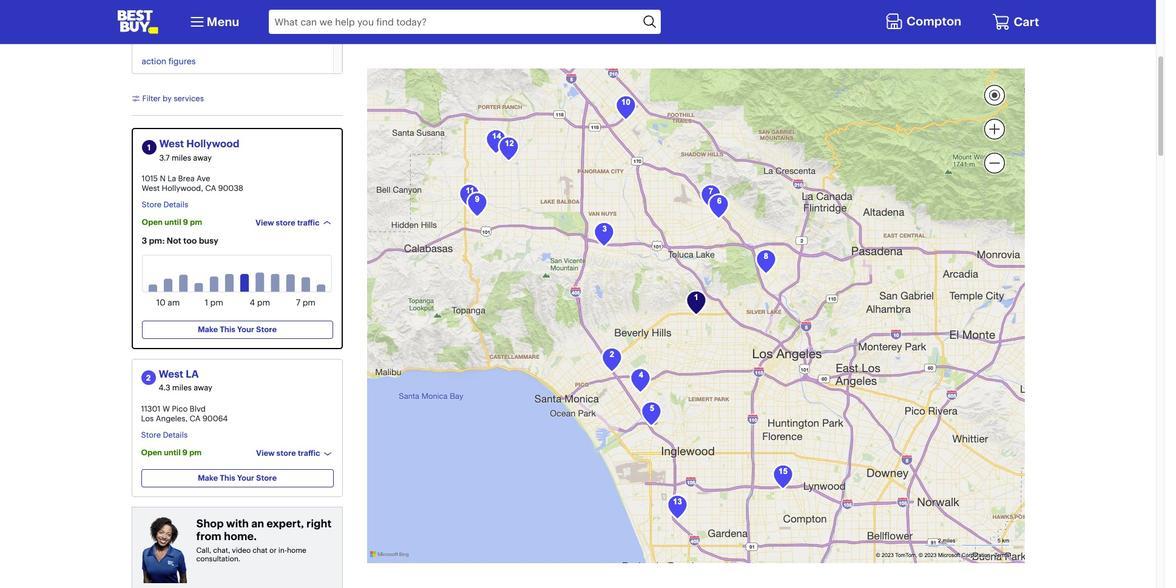 Task type: vqa. For each thing, say whether or not it's contained in the screenshot.
4th Add to Cart button
no



Task type: describe. For each thing, give the bounding box(es) containing it.
0 vertical spatial 9
[[183, 217, 188, 227]]

west for west hollywood
[[159, 137, 184, 150]]

right
[[306, 517, 332, 531]]

store details for west hollywood
[[142, 200, 188, 210]]

terms
[[995, 553, 1010, 559]]

action figures
[[142, 56, 196, 67]]

1015
[[142, 174, 158, 183]]

busy
[[199, 235, 218, 246]]

3 pm: not too busy
[[142, 235, 218, 246]]

store down los
[[141, 430, 161, 440]]

make this your store button for west hollywood
[[142, 321, 333, 339]]

store details for west la
[[141, 430, 188, 440]]

1 vertical spatial open until 9 pm
[[141, 448, 202, 457]]

action cameras
[[142, 35, 202, 46]]

4.3
[[159, 383, 170, 393]]

store details link for west la
[[141, 424, 190, 440]]

chat
[[253, 546, 268, 555]]

compton button
[[885, 10, 965, 33]]

consultation.
[[196, 555, 240, 564]]

or
[[269, 546, 277, 555]]

2
[[146, 373, 151, 383]]

store down store busyness image
[[256, 325, 277, 335]]

services
[[174, 94, 204, 103]]

conditioner
[[154, 77, 199, 87]]

terms link
[[995, 553, 1010, 560]]

a/v switchers
[[142, 15, 194, 26]]

0 vertical spatial store
[[276, 218, 295, 228]]

ave
[[197, 174, 210, 183]]

1 vertical spatial store
[[277, 448, 296, 458]]

microsoft bing image
[[370, 547, 412, 564]]

pm:
[[149, 235, 165, 246]]

home
[[287, 546, 306, 555]]

hollywood inside west hollywood 3.7 miles away
[[186, 137, 239, 150]]

cart
[[1014, 14, 1039, 29]]

an
[[251, 517, 264, 531]]

shop with an expert, right from home. call, chat, video chat or in-home consultation.
[[196, 517, 332, 564]]

1 vertical spatial open
[[141, 448, 162, 457]]

by
[[163, 94, 172, 103]]

w
[[163, 404, 170, 414]]

cart link
[[993, 13, 1039, 31]]

3
[[142, 235, 147, 246]]

your for hollywood
[[237, 325, 254, 335]]

make this your store button for west la
[[141, 470, 334, 488]]

too
[[183, 235, 197, 246]]

store busyness image
[[142, 255, 332, 316]]

ca inside the "11301 w pico blvd los angeles , ca 90064"
[[190, 414, 201, 423]]

angeles
[[156, 414, 185, 423]]

air conditioner accessories
[[142, 77, 248, 87]]

west hollywood button
[[159, 137, 239, 150]]

west inside 1015 n la brea ave west hollywood , ca 90038
[[142, 183, 160, 193]]

a/v
[[142, 15, 154, 26]]

90038
[[218, 183, 243, 193]]

air
[[142, 77, 152, 87]]

1 vertical spatial view store traffic button
[[256, 448, 334, 460]]

west la 4.3 miles away
[[159, 368, 212, 393]]

call,
[[196, 546, 211, 555]]

details for la
[[163, 430, 188, 440]]

11301 w pico blvd los angeles , ca 90064
[[141, 404, 228, 423]]

make this your store for hollywood
[[198, 325, 277, 335]]

bestbuy.com image
[[117, 10, 158, 34]]

this for west hollywood
[[220, 325, 235, 335]]

1 vertical spatial view store traffic
[[256, 448, 320, 458]]

filter by services
[[142, 94, 204, 103]]

switchers
[[156, 15, 194, 26]]

miles for hollywood
[[172, 153, 191, 162]]

make this your store for la
[[198, 473, 277, 483]]

1
[[147, 143, 151, 152]]

a/v switchers link
[[132, 10, 333, 30]]

1 vertical spatial pm
[[189, 448, 202, 457]]

0 vertical spatial traffic
[[297, 218, 320, 228]]

not
[[167, 235, 181, 246]]

shop
[[196, 517, 224, 531]]

away for hollywood
[[193, 153, 212, 162]]

menu
[[207, 14, 239, 29]]



Task type: locate. For each thing, give the bounding box(es) containing it.
make up the la
[[198, 325, 218, 335]]

your up the with
[[237, 473, 254, 483]]

,
[[201, 183, 203, 193], [185, 414, 188, 423]]

this up the with
[[220, 473, 235, 483]]

action up air
[[142, 56, 166, 67]]

miles down 'west la' button
[[172, 383, 192, 393]]

compton
[[907, 13, 962, 28]]

until
[[164, 217, 181, 227], [164, 448, 181, 457]]

traffic
[[297, 218, 320, 228], [298, 448, 320, 458]]

details for hollywood
[[164, 200, 188, 210]]

1 this from the top
[[220, 325, 235, 335]]

action down a/v at the left top
[[142, 35, 166, 46]]

1 vertical spatial west
[[142, 183, 160, 193]]

make this your store button down store busyness image
[[142, 321, 333, 339]]

store details link down angeles
[[141, 424, 190, 440]]

action cameras link
[[132, 30, 333, 51]]

ca right pico
[[190, 414, 201, 423]]

figures
[[169, 56, 196, 67]]

1 vertical spatial away
[[194, 383, 212, 393]]

2 action from the top
[[142, 56, 166, 67]]

9
[[183, 217, 188, 227], [182, 448, 188, 457]]

1 vertical spatial until
[[164, 448, 181, 457]]

away for la
[[194, 383, 212, 393]]

1 vertical spatial make
[[198, 473, 218, 483]]

open until 9 pm
[[142, 217, 202, 227], [141, 448, 202, 457]]

make this your store up the with
[[198, 473, 277, 483]]

miles right the 3.7
[[172, 153, 191, 162]]

2 make this your store from the top
[[198, 473, 277, 483]]

until down angeles
[[164, 448, 181, 457]]

home.
[[224, 530, 257, 544]]

0 vertical spatial your
[[237, 325, 254, 335]]

away inside west la 4.3 miles away
[[194, 383, 212, 393]]

away
[[193, 153, 212, 162], [194, 383, 212, 393]]

0 vertical spatial store details
[[142, 200, 188, 210]]

store details link down n
[[142, 193, 190, 210]]

store details link for west hollywood
[[142, 193, 190, 210]]

brea
[[178, 174, 195, 183]]

blvd
[[190, 404, 206, 414]]

action for action figures
[[142, 56, 166, 67]]

details down 'la'
[[164, 200, 188, 210]]

1 vertical spatial make this your store button
[[141, 470, 334, 488]]

with
[[226, 517, 249, 531]]

in-
[[278, 546, 287, 555]]

, inside the "11301 w pico blvd los angeles , ca 90064"
[[185, 414, 188, 423]]

, inside 1015 n la brea ave west hollywood , ca 90038
[[201, 183, 203, 193]]

ca inside 1015 n la brea ave west hollywood , ca 90038
[[205, 183, 216, 193]]

west la button
[[159, 368, 199, 381]]

0 vertical spatial action
[[142, 35, 166, 46]]

3.7
[[159, 153, 170, 162]]

pm
[[190, 217, 202, 227], [189, 448, 202, 457]]

0 vertical spatial view store traffic
[[256, 218, 320, 228]]

open
[[142, 217, 163, 227], [141, 448, 162, 457]]

0 vertical spatial miles
[[172, 153, 191, 162]]

0 vertical spatial ca
[[205, 183, 216, 193]]

0 vertical spatial make this your store
[[198, 325, 277, 335]]

la
[[186, 368, 199, 381]]

1 vertical spatial traffic
[[298, 448, 320, 458]]

action for action cameras
[[142, 35, 166, 46]]

west inside west la 4.3 miles away
[[159, 368, 183, 381]]

store
[[276, 218, 295, 228], [277, 448, 296, 458]]

store
[[142, 200, 161, 210], [256, 325, 277, 335], [141, 430, 161, 440], [256, 473, 277, 483]]

2 make from the top
[[198, 473, 218, 483]]

air conditioner accessories link
[[132, 72, 333, 92]]

1 vertical spatial 9
[[182, 448, 188, 457]]

, right brea
[[201, 183, 203, 193]]

0 vertical spatial ,
[[201, 183, 203, 193]]

0 vertical spatial until
[[164, 217, 181, 227]]

west hollywood 3.7 miles away
[[159, 137, 239, 162]]

view
[[256, 218, 274, 228], [256, 448, 275, 458]]

make this your store
[[198, 325, 277, 335], [198, 473, 277, 483]]

1 vertical spatial hollywood
[[162, 183, 201, 193]]

west for west la
[[159, 368, 183, 381]]

store down 1015
[[142, 200, 161, 210]]

this
[[220, 325, 235, 335], [220, 473, 235, 483]]

2 vertical spatial west
[[159, 368, 183, 381]]

miles inside west la 4.3 miles away
[[172, 383, 192, 393]]

pm up "too"
[[190, 217, 202, 227]]

1 vertical spatial ca
[[190, 414, 201, 423]]

store details
[[142, 200, 188, 210], [141, 430, 188, 440]]

expert,
[[267, 517, 304, 531]]

0 vertical spatial view
[[256, 218, 274, 228]]

from
[[196, 530, 221, 544]]

0 vertical spatial pm
[[190, 217, 202, 227]]

filter
[[142, 94, 161, 103]]

0 vertical spatial this
[[220, 325, 235, 335]]

hollywood
[[186, 137, 239, 150], [162, 183, 201, 193]]

make this your store button up the with
[[141, 470, 334, 488]]

0 vertical spatial west
[[159, 137, 184, 150]]

accessories
[[202, 77, 248, 87]]

1 vertical spatial miles
[[172, 383, 192, 393]]

action figures link
[[132, 51, 333, 72]]

1 horizontal spatial ,
[[201, 183, 203, 193]]

your
[[237, 325, 254, 335], [237, 473, 254, 483]]

ca left the 90038
[[205, 183, 216, 193]]

0 vertical spatial open until 9 pm
[[142, 217, 202, 227]]

1 vertical spatial store details
[[141, 430, 188, 440]]

until up "not"
[[164, 217, 181, 227]]

1 vertical spatial make this your store
[[198, 473, 277, 483]]

1 your from the top
[[237, 325, 254, 335]]

menu button
[[187, 12, 239, 32]]

away inside west hollywood 3.7 miles away
[[193, 153, 212, 162]]

west up the 3.7
[[159, 137, 184, 150]]

this down store busyness image
[[220, 325, 235, 335]]

miles
[[172, 153, 191, 162], [172, 383, 192, 393]]

pm down the "11301 w pico blvd los angeles , ca 90064"
[[189, 448, 202, 457]]

miles inside west hollywood 3.7 miles away
[[172, 153, 191, 162]]

make this your store down store busyness image
[[198, 325, 277, 335]]

cart icon image
[[993, 13, 1011, 31]]

9 down angeles
[[182, 448, 188, 457]]

0 vertical spatial make this your store button
[[142, 321, 333, 339]]

, left blvd
[[185, 414, 188, 423]]

away down the la
[[194, 383, 212, 393]]

west up 4.3
[[159, 368, 183, 381]]

action
[[142, 35, 166, 46], [142, 56, 166, 67]]

0 horizontal spatial ,
[[185, 414, 188, 423]]

1 vertical spatial ,
[[185, 414, 188, 423]]

ca
[[205, 183, 216, 193], [190, 414, 201, 423]]

0 horizontal spatial ca
[[190, 414, 201, 423]]

your down store busyness image
[[237, 325, 254, 335]]

store details down angeles
[[141, 430, 188, 440]]

1 vertical spatial your
[[237, 473, 254, 483]]

view store traffic
[[256, 218, 320, 228], [256, 448, 320, 458]]

los
[[141, 414, 154, 423]]

make for la
[[198, 473, 218, 483]]

store up an
[[256, 473, 277, 483]]

1015 n la brea ave west hollywood , ca 90038
[[142, 174, 243, 193]]

west
[[159, 137, 184, 150], [142, 183, 160, 193], [159, 368, 183, 381]]

Type to search. Navigate forward to hear suggestions text field
[[269, 10, 640, 34]]

90064
[[203, 414, 228, 423]]

view store traffic button
[[256, 217, 333, 229], [256, 448, 334, 460]]

0 vertical spatial away
[[193, 153, 212, 162]]

details down angeles
[[163, 430, 188, 440]]

chat,
[[213, 546, 230, 555]]

1 make from the top
[[198, 325, 218, 335]]

filter by services button
[[131, 94, 204, 103]]

1 action from the top
[[142, 35, 166, 46]]

1 vertical spatial details
[[163, 430, 188, 440]]

open until 9 pm down angeles
[[141, 448, 202, 457]]

your for la
[[237, 473, 254, 483]]

0 vertical spatial open
[[142, 217, 163, 227]]

0 vertical spatial hollywood
[[186, 137, 239, 150]]

2 your from the top
[[237, 473, 254, 483]]

make up the shop
[[198, 473, 218, 483]]

hollywood inside 1015 n la brea ave west hollywood , ca 90038
[[162, 183, 201, 193]]

la
[[168, 174, 176, 183]]

store details down n
[[142, 200, 188, 210]]

make this your store button
[[142, 321, 333, 339], [141, 470, 334, 488]]

2 this from the top
[[220, 473, 235, 483]]

open down los
[[141, 448, 162, 457]]

make
[[198, 325, 218, 335], [198, 473, 218, 483]]

11301
[[141, 404, 161, 414]]

0 vertical spatial details
[[164, 200, 188, 210]]

1 vertical spatial store details link
[[141, 424, 190, 440]]

miles for la
[[172, 383, 192, 393]]

n
[[160, 174, 166, 183]]

this for west la
[[220, 473, 235, 483]]

details
[[164, 200, 188, 210], [163, 430, 188, 440]]

1 vertical spatial view
[[256, 448, 275, 458]]

0 vertical spatial make
[[198, 325, 218, 335]]

pico
[[172, 404, 188, 414]]

0 vertical spatial view store traffic button
[[256, 217, 333, 229]]

west inside west hollywood 3.7 miles away
[[159, 137, 184, 150]]

1 horizontal spatial ca
[[205, 183, 216, 193]]

store details link
[[142, 193, 190, 210], [141, 424, 190, 440]]

open until 9 pm up "not"
[[142, 217, 202, 227]]

make for hollywood
[[198, 325, 218, 335]]

0 vertical spatial store details link
[[142, 193, 190, 210]]

west left n
[[142, 183, 160, 193]]

open up pm:
[[142, 217, 163, 227]]

1 vertical spatial action
[[142, 56, 166, 67]]

cameras
[[169, 35, 202, 46]]

1 make this your store from the top
[[198, 325, 277, 335]]

video
[[232, 546, 251, 555]]

away down west hollywood button
[[193, 153, 212, 162]]

9 up "too"
[[183, 217, 188, 227]]

1 vertical spatial this
[[220, 473, 235, 483]]



